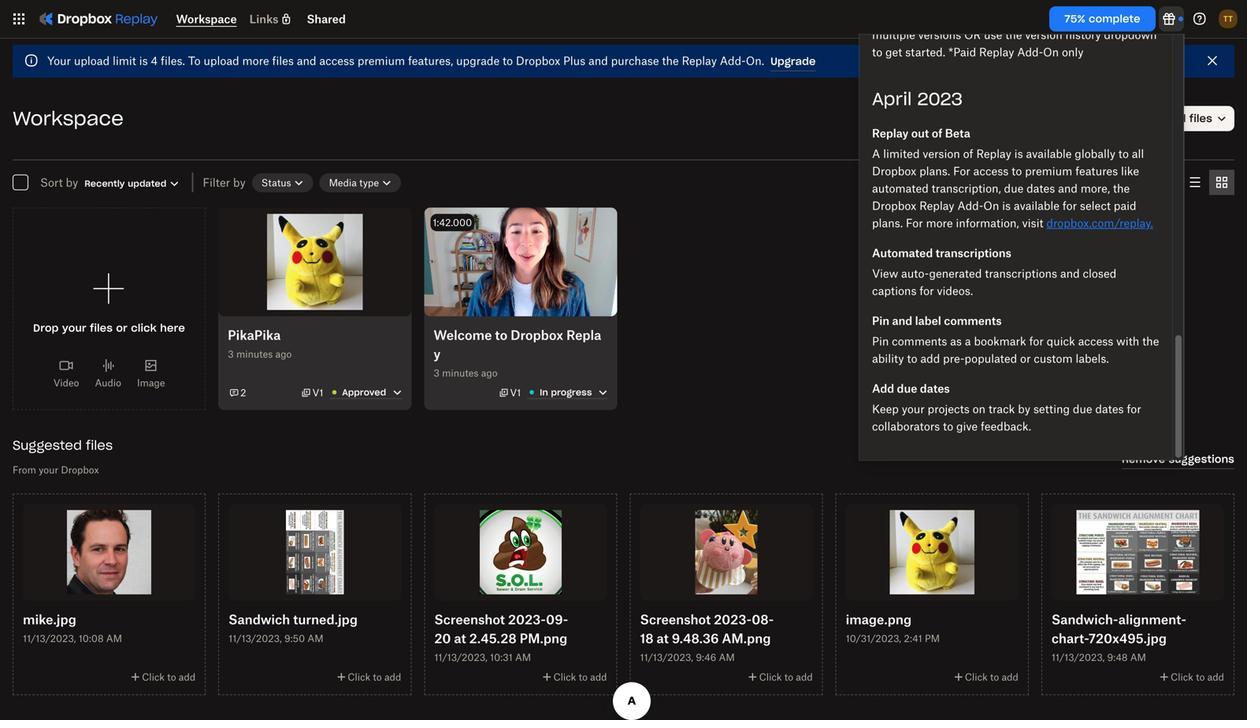 Task type: locate. For each thing, give the bounding box(es) containing it.
dates up projects
[[921, 382, 950, 395]]

11/13/2023,
[[23, 633, 76, 645], [229, 633, 282, 645], [640, 652, 694, 664], [435, 652, 488, 664], [1052, 652, 1105, 664]]

visit
[[1023, 216, 1044, 230]]

on up information,
[[984, 199, 1000, 212]]

0 horizontal spatial access
[[320, 54, 355, 67]]

0 horizontal spatial of
[[932, 126, 943, 140]]

11/13/2023, inside screenshot 2023-08- 18 at 9.48.36 am.png 11/13/2023, 9:46 am
[[640, 652, 694, 664]]

and
[[297, 54, 317, 67], [589, 54, 608, 67], [1059, 182, 1078, 195], [1061, 267, 1081, 280], [893, 314, 913, 327]]

by right sort
[[66, 176, 78, 189]]

version inside a limited version of replay is available globally to all dropbox plans. for access to premium features like automated transcription, due dates and more, the dropbox replay add-on is available for select paid plans. for more information, visit
[[923, 147, 961, 160]]

1 vertical spatial dates
[[921, 382, 950, 395]]

progress
[[551, 387, 592, 398]]

paid
[[1114, 199, 1137, 212]]

and left label
[[893, 314, 913, 327]]

for up automated
[[906, 216, 924, 230]]

upload right to
[[204, 54, 239, 67]]

am
[[106, 633, 122, 645], [308, 633, 324, 645], [719, 652, 735, 664], [515, 652, 531, 664], [1131, 652, 1147, 664]]

3 click from the left
[[760, 672, 782, 684]]

1 click to add from the left
[[142, 672, 196, 684]]

1 vertical spatial versions
[[919, 28, 962, 42]]

select up "side-"
[[984, 0, 1017, 7]]

or right video
[[1142, 0, 1153, 7]]

6 click from the left
[[1171, 672, 1194, 684]]

0 horizontal spatial minutes
[[236, 348, 273, 360]]

versions up side.
[[1043, 0, 1086, 7]]

to
[[908, 11, 918, 24], [873, 46, 883, 59], [503, 54, 513, 67], [1119, 147, 1130, 160], [1012, 164, 1023, 178], [908, 352, 918, 365], [944, 420, 954, 433], [167, 672, 176, 684], [373, 672, 382, 684], [785, 672, 794, 684], [991, 672, 1000, 684], [579, 672, 588, 684], [1197, 672, 1206, 684]]

out
[[912, 126, 930, 140]]

generated
[[930, 267, 983, 280]]

a for we're seeing double! select two versions of a video or image to compare them side-by-side.  select a file with multiple versions or use the version history dropdown to get started. *paid replay add-on only
[[1102, 0, 1108, 7]]

0 vertical spatial 3
[[228, 348, 234, 360]]

1 horizontal spatial access
[[974, 164, 1009, 178]]

is up visit
[[1015, 147, 1024, 160]]

2 vertical spatial a
[[965, 334, 972, 348]]

2 horizontal spatial is
[[1015, 147, 1024, 160]]

files down the links
[[272, 54, 294, 67]]

to inside add due dates keep your projects on track by setting due dates for collaborators to give feedback.
[[944, 420, 954, 433]]

0 vertical spatial of
[[1089, 0, 1099, 7]]

sort by
[[40, 176, 78, 189]]

we're
[[873, 0, 902, 7]]

0 vertical spatial versions
[[1043, 0, 1086, 7]]

1 vertical spatial select
[[1070, 11, 1103, 24]]

captions
[[873, 284, 917, 297]]

1 vertical spatial of
[[932, 126, 943, 140]]

and right plus
[[589, 54, 608, 67]]

add- inside we're seeing double! select two versions of a video or image to compare them side-by-side.  select a file with multiple versions or use the version history dropdown to get started. *paid replay add-on only
[[1018, 46, 1044, 59]]

0 vertical spatial a
[[1102, 0, 1108, 7]]

more down the links
[[242, 54, 269, 67]]

add for 2:41
[[1002, 672, 1019, 684]]

1 screenshot 2023- from the left
[[640, 612, 752, 628]]

1 vertical spatial for
[[906, 216, 924, 230]]

minutes down welcome to dropbox repla
[[442, 367, 479, 379]]

is left the 4
[[139, 54, 148, 67]]

transcriptions up generated
[[936, 246, 1012, 260]]

0 horizontal spatial by
[[66, 176, 78, 189]]

the inside pin and label comments pin comments as a bookmark for quick access with the ability to add pre-populated or custom labels.
[[1143, 334, 1160, 348]]

2 horizontal spatial dates
[[1096, 402, 1125, 416]]

upgrade
[[456, 54, 500, 67]]

0 vertical spatial select
[[984, 0, 1017, 7]]

due inside a limited version of replay is available globally to all dropbox plans. for access to premium features like automated transcription, due dates and more, the dropbox replay add-on is available for select paid plans. for more information, visit
[[1005, 182, 1024, 195]]

replay left on.
[[682, 54, 717, 67]]

1 vertical spatial or
[[1021, 352, 1031, 365]]

0 vertical spatial is
[[139, 54, 148, 67]]

or left custom
[[1021, 352, 1031, 365]]

2 horizontal spatial access
[[1079, 334, 1114, 348]]

0 vertical spatial due
[[1005, 182, 1024, 195]]

ago down 'pikapika'
[[276, 348, 292, 360]]

transcriptions
[[936, 246, 1012, 260], [985, 267, 1058, 280]]

version down by-
[[1026, 28, 1063, 42]]

2 vertical spatial of
[[964, 147, 974, 160]]

0 horizontal spatial v1
[[313, 387, 324, 399]]

1 horizontal spatial screenshot 2023-
[[640, 612, 752, 628]]

0 horizontal spatial select
[[984, 0, 1017, 7]]

add for 10:08
[[179, 672, 196, 684]]

1:42.000
[[433, 217, 472, 229]]

is up information,
[[1003, 199, 1011, 212]]

2 horizontal spatial by
[[1019, 402, 1031, 416]]

access inside alert
[[320, 54, 355, 67]]

for inside a limited version of replay is available globally to all dropbox plans. for access to premium features like automated transcription, due dates and more, the dropbox replay add-on is available for select paid plans. for more information, visit
[[1063, 199, 1078, 212]]

0 horizontal spatial screenshot 2023-
[[435, 612, 546, 628]]

1 vertical spatial 3
[[434, 367, 440, 379]]

dropbox up automated
[[873, 164, 917, 178]]

11/13/2023, left 10:31
[[435, 652, 488, 664]]

or
[[1142, 0, 1153, 7], [1021, 352, 1031, 365]]

feedback.
[[981, 420, 1032, 433]]

0 vertical spatial your
[[902, 402, 925, 416]]

and down shared at the top left
[[297, 54, 317, 67]]

upload left limit
[[74, 54, 110, 67]]

add due dates keep your projects on track by setting due dates for collaborators to give feedback.
[[873, 382, 1142, 433]]

ago
[[276, 348, 292, 360], [481, 367, 498, 379]]

1 horizontal spatial select
[[1070, 11, 1103, 24]]

audio
[[95, 377, 121, 389]]

0 horizontal spatial 3
[[228, 348, 234, 360]]

by right filter
[[233, 176, 246, 189]]

available up visit
[[1014, 199, 1060, 212]]

screenshot 2023- up 20 at 2.45.28 pm.png
[[435, 612, 546, 628]]

in progress
[[540, 387, 592, 398]]

2 click from the left
[[348, 672, 371, 684]]

comments down label
[[892, 334, 948, 348]]

1 horizontal spatial plans.
[[920, 164, 951, 178]]

replay out of beta
[[873, 126, 971, 140]]

1 vertical spatial on
[[984, 199, 1000, 212]]

1 v1 from the left
[[313, 387, 324, 399]]

v1
[[313, 387, 324, 399], [510, 387, 521, 399]]

am right the 9:48
[[1131, 652, 1147, 664]]

by
[[66, 176, 78, 189], [233, 176, 246, 189], [1019, 402, 1031, 416]]

workspace up to
[[176, 12, 237, 26]]

by right track
[[1019, 402, 1031, 416]]

comments
[[945, 314, 1002, 327], [892, 334, 948, 348]]

features,
[[408, 54, 453, 67]]

v1 left approved
[[313, 387, 324, 399]]

a limited version of replay is available globally to all dropbox plans. for access to premium features like automated transcription, due dates and more, the dropbox replay add-on is available for select paid plans. for more information, visit
[[873, 147, 1145, 230]]

0 vertical spatial ago
[[276, 348, 292, 360]]

v1 left in
[[510, 387, 521, 399]]

mike.jpg 11/13/2023, 10:08 am
[[23, 612, 122, 645]]

3 down y
[[434, 367, 440, 379]]

click to add for screenshot 2023-09- 20 at 2.45.28 pm.png
[[554, 672, 607, 684]]

am inside mike.jpg 11/13/2023, 10:08 am
[[106, 633, 122, 645]]

0 vertical spatial dates
[[1027, 182, 1056, 195]]

1 horizontal spatial is
[[1003, 199, 1011, 212]]

dates down the labels.
[[1096, 402, 1125, 416]]

1 horizontal spatial 3
[[434, 367, 440, 379]]

1 vertical spatial access
[[974, 164, 1009, 178]]

0 horizontal spatial your
[[39, 464, 58, 476]]

available
[[1027, 147, 1072, 160], [1014, 199, 1060, 212]]

1 horizontal spatial more
[[927, 216, 953, 230]]

list view image
[[1186, 173, 1205, 192]]

10:08
[[79, 633, 104, 645]]

am right 9:50
[[308, 633, 324, 645]]

0 vertical spatial version
[[1026, 28, 1063, 42]]

0 horizontal spatial files
[[86, 437, 113, 454]]

give
[[957, 420, 978, 433]]

1 horizontal spatial ago
[[481, 367, 498, 379]]

side.
[[1043, 11, 1067, 24]]

1 horizontal spatial upload
[[204, 54, 239, 67]]

1 horizontal spatial minutes
[[442, 367, 479, 379]]

select
[[1081, 199, 1111, 212]]

dropbox left plus
[[516, 54, 561, 67]]

on inside a limited version of replay is available globally to all dropbox plans. for access to premium features like automated transcription, due dates and more, the dropbox replay add-on is available for select paid plans. for more information, visit
[[984, 199, 1000, 212]]

click to add for image.png
[[965, 672, 1019, 684]]

1 horizontal spatial due
[[1005, 182, 1024, 195]]

populated
[[965, 352, 1018, 365]]

10/31/2023,
[[846, 633, 902, 645]]

premium inside a limited version of replay is available globally to all dropbox plans. for access to premium features like automated transcription, due dates and more, the dropbox replay add-on is available for select paid plans. for more information, visit
[[1026, 164, 1073, 178]]

screenshot 2023- inside screenshot 2023-09- 20 at 2.45.28 pm.png 11/13/2023, 10:31 am
[[435, 612, 546, 628]]

versions down compare at right
[[919, 28, 962, 42]]

your right from
[[39, 464, 58, 476]]

them
[[970, 11, 997, 24]]

0 horizontal spatial version
[[923, 147, 961, 160]]

double!
[[943, 0, 981, 7]]

dropbox
[[516, 54, 561, 67], [873, 164, 917, 178], [873, 199, 917, 212], [61, 464, 99, 476]]

am right 10:08
[[106, 633, 122, 645]]

a right as
[[965, 334, 972, 348]]

1 horizontal spatial on
[[1044, 46, 1060, 59]]

or inside we're seeing double! select two versions of a video or image to compare them side-by-side.  select a file with multiple versions or use the version history dropdown to get started. *paid replay add-on only
[[1142, 0, 1153, 7]]

by for sort by
[[66, 176, 78, 189]]

screenshot 2023-09- 20 at 2.45.28 pm.png 11/13/2023, 10:31 am
[[435, 612, 569, 664]]

click to add for screenshot 2023-08- 18 at 9.48.36 am.png
[[760, 672, 813, 684]]

plus
[[564, 54, 586, 67]]

premium left features
[[1026, 164, 1073, 178]]

premium left features,
[[358, 54, 405, 67]]

2 vertical spatial access
[[1079, 334, 1114, 348]]

plans. up "transcription,"
[[920, 164, 951, 178]]

add for chart-
[[1208, 672, 1225, 684]]

pin up ability
[[873, 334, 889, 348]]

screenshot 2023- for 09-
[[435, 612, 546, 628]]

and left closed
[[1061, 267, 1081, 280]]

tab list
[[1183, 170, 1235, 195]]

1 vertical spatial more
[[927, 216, 953, 230]]

files.
[[161, 54, 185, 67]]

3
[[228, 348, 234, 360], [434, 367, 440, 379]]

1 vertical spatial transcriptions
[[985, 267, 1058, 280]]

add for 20 at 2.45.28 pm.png
[[591, 672, 607, 684]]

20 at 2.45.28 pm.png
[[435, 631, 568, 647]]

11/13/2023, down mike.jpg
[[23, 633, 76, 645]]

0 horizontal spatial upload
[[74, 54, 110, 67]]

1 horizontal spatial by
[[233, 176, 246, 189]]

comments up as
[[945, 314, 1002, 327]]

0 horizontal spatial premium
[[358, 54, 405, 67]]

screenshot 2023- up 18 at 9.48.36 am.png
[[640, 612, 752, 628]]

or inside pin and label comments pin comments as a bookmark for quick access with the ability to add pre-populated or custom labels.
[[1021, 352, 1031, 365]]

1 horizontal spatial of
[[964, 147, 974, 160]]

minutes
[[236, 348, 273, 360], [442, 367, 479, 379]]

0 vertical spatial premium
[[358, 54, 405, 67]]

minutes inside pikapika 3 minutes ago
[[236, 348, 273, 360]]

access up "transcription,"
[[974, 164, 1009, 178]]

0 vertical spatial plans.
[[920, 164, 951, 178]]

or
[[965, 28, 982, 42]]

2 v1 from the left
[[510, 387, 521, 399]]

3 inside welcome to dropbox repla y 3 minutes ago
[[434, 367, 440, 379]]

11/13/2023, inside sandwich-alignment- chart-720x495.jpg 11/13/2023, 9:48 am
[[1052, 652, 1105, 664]]

version
[[1026, 28, 1063, 42], [923, 147, 961, 160]]

3 down 'pikapika'
[[228, 348, 234, 360]]

0 horizontal spatial more
[[242, 54, 269, 67]]

select up the history
[[1070, 11, 1103, 24]]

0 vertical spatial comments
[[945, 314, 1002, 327]]

with right quick
[[1117, 334, 1140, 348]]

due right setting
[[1073, 402, 1093, 416]]

more down "transcription,"
[[927, 216, 953, 230]]

for inside pin and label comments pin comments as a bookmark for quick access with the ability to add pre-populated or custom labels.
[[1030, 334, 1044, 348]]

1 vertical spatial ago
[[481, 367, 498, 379]]

dropbox inside alert
[[516, 54, 561, 67]]

the inside we're seeing double! select two versions of a video or image to compare them side-by-side.  select a file with multiple versions or use the version history dropdown to get started. *paid replay add-on only
[[1006, 28, 1023, 42]]

1 horizontal spatial dates
[[1027, 182, 1056, 195]]

1 vertical spatial premium
[[1026, 164, 1073, 178]]

11/13/2023, down chart-
[[1052, 652, 1105, 664]]

replay down use at the right top
[[980, 46, 1015, 59]]

version down beta
[[923, 147, 961, 160]]

1 horizontal spatial or
[[1142, 0, 1153, 7]]

auto-
[[902, 267, 930, 280]]

screenshot 2023- inside screenshot 2023-08- 18 at 9.48.36 am.png 11/13/2023, 9:46 am
[[640, 612, 752, 628]]

files
[[272, 54, 294, 67], [86, 437, 113, 454]]

pin down 'captions'
[[873, 314, 890, 327]]

ago inside welcome to dropbox repla y 3 minutes ago
[[481, 367, 498, 379]]

access inside pin and label comments pin comments as a bookmark for quick access with the ability to add pre-populated or custom labels.
[[1079, 334, 1114, 348]]

a left file
[[1106, 11, 1112, 24]]

0 vertical spatial for
[[954, 164, 971, 178]]

1 horizontal spatial premium
[[1026, 164, 1073, 178]]

0 horizontal spatial or
[[1021, 352, 1031, 365]]

plans.
[[920, 164, 951, 178], [873, 216, 903, 230]]

am right 10:31
[[515, 652, 531, 664]]

0 vertical spatial pin
[[873, 314, 890, 327]]

09-
[[546, 612, 569, 628]]

11/13/2023, inside mike.jpg 11/13/2023, 10:08 am
[[23, 633, 76, 645]]

0 horizontal spatial for
[[906, 216, 924, 230]]

with
[[1134, 11, 1157, 24], [1117, 334, 1140, 348]]

replay down "transcription,"
[[920, 199, 955, 212]]

0 vertical spatial access
[[320, 54, 355, 67]]

your inside add due dates keep your projects on track by setting due dates for collaborators to give feedback.
[[902, 402, 925, 416]]

1 horizontal spatial versions
[[1043, 0, 1086, 7]]

4
[[151, 54, 158, 67]]

4 click from the left
[[965, 672, 988, 684]]

0 horizontal spatial ago
[[276, 348, 292, 360]]

view
[[873, 267, 899, 280]]

5 click to add from the left
[[554, 672, 607, 684]]

ago down welcome to dropbox repla
[[481, 367, 498, 379]]

2 horizontal spatial due
[[1073, 402, 1093, 416]]

select
[[984, 0, 1017, 7], [1070, 11, 1103, 24]]

transcriptions down visit
[[985, 267, 1058, 280]]

11/13/2023, inside sandwich turned.jpg 11/13/2023, 9:50 am
[[229, 633, 282, 645]]

sandwich turned.jpg 11/13/2023, 9:50 am
[[229, 612, 358, 645]]

add- inside alert
[[720, 54, 746, 67]]

click for screenshot 2023-09- 20 at 2.45.28 pm.png
[[554, 672, 576, 684]]

add for 9:50
[[385, 672, 401, 684]]

by-
[[1026, 11, 1043, 24]]

11/13/2023, inside screenshot 2023-09- 20 at 2.45.28 pm.png 11/13/2023, 10:31 am
[[435, 652, 488, 664]]

shared
[[307, 12, 346, 26]]

for inside automated transcriptions view auto-generated transcriptions and closed captions for videos.
[[920, 284, 935, 297]]

with inside we're seeing double! select two versions of a video or image to compare them side-by-side.  select a file with multiple versions or use the version history dropdown to get started. *paid replay add-on only
[[1134, 11, 1157, 24]]

the
[[1006, 28, 1023, 42], [662, 54, 679, 67], [1114, 182, 1131, 195], [1143, 334, 1160, 348]]

access up the labels.
[[1079, 334, 1114, 348]]

dropbox.com/replay. link
[[1047, 216, 1154, 230]]

with right file
[[1134, 11, 1157, 24]]

of
[[1089, 0, 1099, 7], [932, 126, 943, 140], [964, 147, 974, 160]]

sandwich-
[[1052, 612, 1119, 628]]

0 horizontal spatial versions
[[919, 28, 962, 42]]

setting
[[1034, 402, 1071, 416]]

sandwich-alignment- chart-720x495.jpg 11/13/2023, 9:48 am
[[1052, 612, 1187, 664]]

0 vertical spatial minutes
[[236, 348, 273, 360]]

3 click to add from the left
[[760, 672, 813, 684]]

1 horizontal spatial files
[[272, 54, 294, 67]]

is inside alert
[[139, 54, 148, 67]]

3 inside pikapika 3 minutes ago
[[228, 348, 234, 360]]

of right out
[[932, 126, 943, 140]]

1 upload from the left
[[74, 54, 110, 67]]

0 vertical spatial files
[[272, 54, 294, 67]]

0 vertical spatial workspace
[[176, 12, 237, 26]]

due up visit
[[1005, 182, 1024, 195]]

add
[[921, 352, 941, 365], [179, 672, 196, 684], [385, 672, 401, 684], [796, 672, 813, 684], [1002, 672, 1019, 684], [591, 672, 607, 684], [1208, 672, 1225, 684]]

2 upload from the left
[[204, 54, 239, 67]]

dates up visit
[[1027, 182, 1056, 195]]

11/13/2023, left the 9:46
[[640, 652, 694, 664]]

4 click to add from the left
[[965, 672, 1019, 684]]

features
[[1076, 164, 1119, 178]]

6 click to add from the left
[[1171, 672, 1225, 684]]

on inside we're seeing double! select two versions of a video or image to compare them side-by-side.  select a file with multiple versions or use the version history dropdown to get started. *paid replay add-on only
[[1044, 46, 1060, 59]]

0 horizontal spatial due
[[897, 382, 918, 395]]

and left the more,
[[1059, 182, 1078, 195]]

and inside automated transcriptions view auto-generated transcriptions and closed captions for videos.
[[1061, 267, 1081, 280]]

2 screenshot 2023- from the left
[[435, 612, 546, 628]]

multiple
[[873, 28, 916, 42]]

0 vertical spatial with
[[1134, 11, 1157, 24]]

is
[[139, 54, 148, 67], [1015, 147, 1024, 160], [1003, 199, 1011, 212]]

of left video
[[1089, 0, 1099, 7]]

1 horizontal spatial your
[[902, 402, 925, 416]]

of down beta
[[964, 147, 974, 160]]

0 horizontal spatial on
[[984, 199, 1000, 212]]

for up "transcription,"
[[954, 164, 971, 178]]

april 2023 menu
[[860, 0, 1185, 460]]

minutes down 'pikapika'
[[236, 348, 273, 360]]

0 horizontal spatial is
[[139, 54, 148, 67]]

a left video
[[1102, 0, 1108, 7]]

plans. up automated
[[873, 216, 903, 230]]

welcome to dropbox repla y 3 minutes ago
[[434, 327, 602, 379]]

access down shared at the top left
[[320, 54, 355, 67]]

tile view image
[[1213, 173, 1232, 192]]

1 horizontal spatial for
[[954, 164, 971, 178]]

workspace down your
[[13, 106, 124, 130]]

premium inside alert
[[358, 54, 405, 67]]

1 vertical spatial is
[[1015, 147, 1024, 160]]

11/13/2023, left 9:50
[[229, 633, 282, 645]]

click for screenshot 2023-08- 18 at 9.48.36 am.png
[[760, 672, 782, 684]]

screenshot 2023- for 08-
[[640, 612, 752, 628]]

am right the 9:46
[[719, 652, 735, 664]]

1 vertical spatial plans.
[[873, 216, 903, 230]]

due right add
[[897, 382, 918, 395]]

on left only at top
[[1044, 46, 1060, 59]]

of inside we're seeing double! select two versions of a video or image to compare them side-by-side.  select a file with multiple versions or use the version history dropdown to get started. *paid replay add-on only
[[1089, 0, 1099, 7]]

your
[[902, 402, 925, 416], [39, 464, 58, 476]]

files up from your dropbox
[[86, 437, 113, 454]]

click for image.png
[[965, 672, 988, 684]]

2 click to add from the left
[[348, 672, 401, 684]]

available left globally
[[1027, 147, 1072, 160]]

your up collaborators
[[902, 402, 925, 416]]

add-
[[1018, 46, 1044, 59], [720, 54, 746, 67], [958, 199, 984, 212]]

a inside pin and label comments pin comments as a bookmark for quick access with the ability to add pre-populated or custom labels.
[[965, 334, 972, 348]]

on
[[1044, 46, 1060, 59], [984, 199, 1000, 212]]

5 click from the left
[[554, 672, 576, 684]]

1 click from the left
[[142, 672, 165, 684]]

1 vertical spatial version
[[923, 147, 961, 160]]



Task type: vqa. For each thing, say whether or not it's contained in the screenshot.
• at the left of the page
no



Task type: describe. For each thing, give the bounding box(es) containing it.
history
[[1066, 28, 1102, 42]]

pre-
[[944, 352, 965, 365]]

add inside pin and label comments pin comments as a bookmark for quick access with the ability to add pre-populated or custom labels.
[[921, 352, 941, 365]]

links
[[250, 12, 279, 26]]

click for sandwich turned.jpg
[[348, 672, 371, 684]]

beta
[[946, 126, 971, 140]]

1 vertical spatial files
[[86, 437, 113, 454]]

9:50
[[284, 633, 305, 645]]

labels.
[[1076, 352, 1110, 365]]

by inside add due dates keep your projects on track by setting due dates for collaborators to give feedback.
[[1019, 402, 1031, 416]]

version inside we're seeing double! select two versions of a video or image to compare them side-by-side.  select a file with multiple versions or use the version history dropdown to get started. *paid replay add-on only
[[1026, 28, 1063, 42]]

am inside screenshot 2023-09- 20 at 2.45.28 pm.png 11/13/2023, 10:31 am
[[515, 652, 531, 664]]

bookmark
[[975, 334, 1027, 348]]

dropbox down suggested files
[[61, 464, 99, 476]]

2 pin from the top
[[873, 334, 889, 348]]

0 vertical spatial transcriptions
[[936, 246, 1012, 260]]

click to add for sandwich-alignment- chart-720x495.jpg
[[1171, 672, 1225, 684]]

your upload limit is 4 files. to upload more files and access premium features, upgrade to dropbox plus and purchase the replay add-on.
[[47, 54, 765, 67]]

720x495.jpg
[[1089, 631, 1167, 647]]

18 at 9.48.36 am.png
[[640, 631, 771, 647]]

replay up the limited
[[873, 126, 909, 140]]

limited
[[884, 147, 920, 160]]

closed
[[1084, 267, 1117, 280]]

filter
[[203, 176, 230, 189]]

compare
[[921, 11, 967, 24]]

ago inside pikapika 3 minutes ago
[[276, 348, 292, 360]]

access inside a limited version of replay is available globally to all dropbox plans. for access to premium features like automated transcription, due dates and more, the dropbox replay add-on is available for select paid plans. for more information, visit
[[974, 164, 1009, 178]]

automated
[[873, 182, 929, 195]]

suggested files
[[13, 437, 113, 454]]

sort
[[40, 176, 63, 189]]

2 vertical spatial is
[[1003, 199, 1011, 212]]

suggested
[[13, 437, 82, 454]]

get
[[886, 46, 903, 59]]

1 pin from the top
[[873, 314, 890, 327]]

1 vertical spatial comments
[[892, 334, 948, 348]]

pikapika
[[228, 327, 281, 343]]

more inside alert
[[242, 54, 269, 67]]

access for for
[[1079, 334, 1114, 348]]

two
[[1020, 0, 1040, 7]]

1 vertical spatial a
[[1106, 11, 1112, 24]]

file
[[1115, 11, 1131, 24]]

label
[[916, 314, 942, 327]]

add- inside a limited version of replay is available globally to all dropbox plans. for access to premium features like automated transcription, due dates and more, the dropbox replay add-on is available for select paid plans. for more information, visit
[[958, 199, 984, 212]]

and inside a limited version of replay is available globally to all dropbox plans. for access to premium features like automated transcription, due dates and more, the dropbox replay add-on is available for select paid plans. for more information, visit
[[1059, 182, 1078, 195]]

1 vertical spatial due
[[897, 382, 918, 395]]

dropbox.com/replay.
[[1047, 216, 1154, 230]]

approved
[[342, 387, 387, 398]]

2 vertical spatial due
[[1073, 402, 1093, 416]]

screenshot 2023-08- 18 at 9.48.36 am.png 11/13/2023, 9:46 am
[[640, 612, 774, 664]]

1 vertical spatial your
[[39, 464, 58, 476]]

video
[[53, 377, 79, 389]]

in progress button
[[526, 386, 610, 399]]

to
[[188, 54, 201, 67]]

dropbox down automated
[[873, 199, 917, 212]]

am inside sandwich-alignment- chart-720x495.jpg 11/13/2023, 9:48 am
[[1131, 652, 1147, 664]]

of inside a limited version of replay is available globally to all dropbox plans. for access to premium features like automated transcription, due dates and more, the dropbox replay add-on is available for select paid plans. for more information, visit
[[964, 147, 974, 160]]

and inside pin and label comments pin comments as a bookmark for quick access with the ability to add pre-populated or custom labels.
[[893, 314, 913, 327]]

a for pin and label comments pin comments as a bookmark for quick access with the ability to add pre-populated or custom labels.
[[965, 334, 972, 348]]

to inside pin and label comments pin comments as a bookmark for quick access with the ability to add pre-populated or custom labels.
[[908, 352, 918, 365]]

we're seeing double! select two versions of a video or image to compare them side-by-side.  select a file with multiple versions or use the version history dropdown to get started. *paid replay add-on only
[[873, 0, 1158, 59]]

am inside screenshot 2023-08- 18 at 9.48.36 am.png 11/13/2023, 9:46 am
[[719, 652, 735, 664]]

9:46
[[696, 652, 717, 664]]

quick
[[1047, 334, 1076, 348]]

started.
[[906, 46, 946, 59]]

more,
[[1081, 182, 1111, 195]]

track
[[989, 402, 1016, 416]]

2 vertical spatial dates
[[1096, 402, 1125, 416]]

from your dropbox
[[13, 464, 99, 476]]

10:31
[[490, 652, 513, 664]]

dates inside a limited version of replay is available globally to all dropbox plans. for access to premium features like automated transcription, due dates and more, the dropbox replay add-on is available for select paid plans. for more information, visit
[[1027, 182, 1056, 195]]

add for 18 at 9.48.36 am.png
[[796, 672, 813, 684]]

with inside pin and label comments pin comments as a bookmark for quick access with the ability to add pre-populated or custom labels.
[[1117, 334, 1140, 348]]

to inside alert
[[503, 54, 513, 67]]

all
[[1133, 147, 1145, 160]]

dropdown
[[1105, 28, 1158, 42]]

1 vertical spatial workspace
[[13, 106, 124, 130]]

image.png
[[846, 612, 912, 628]]

april 2023
[[873, 88, 963, 110]]

replay up "transcription,"
[[977, 147, 1012, 160]]

minutes inside welcome to dropbox repla y 3 minutes ago
[[442, 367, 479, 379]]

alignment-
[[1119, 612, 1187, 628]]

replay inside alert
[[682, 54, 717, 67]]

image
[[137, 377, 165, 389]]

more inside a limited version of replay is available globally to all dropbox plans. for access to premium features like automated transcription, due dates and more, the dropbox replay add-on is available for select paid plans. for more information, visit
[[927, 216, 953, 230]]

add
[[873, 382, 895, 395]]

replay logo - go to homepage image
[[32, 6, 164, 32]]

click for sandwich-alignment- chart-720x495.jpg
[[1171, 672, 1194, 684]]

purchase
[[611, 54, 659, 67]]

welcome to dropbox repla
[[434, 327, 602, 343]]

filter by
[[203, 176, 246, 189]]

from
[[13, 464, 36, 476]]

keep
[[873, 402, 899, 416]]

as
[[951, 334, 962, 348]]

files inside alert
[[272, 54, 294, 67]]

replay inside we're seeing double! select two versions of a video or image to compare them side-by-side.  select a file with multiple versions or use the version history dropdown to get started. *paid replay add-on only
[[980, 46, 1015, 59]]

9:48
[[1108, 652, 1128, 664]]

only
[[1063, 46, 1084, 59]]

on
[[973, 402, 986, 416]]

chart-
[[1052, 631, 1089, 647]]

video
[[1111, 0, 1139, 7]]

by for filter by
[[233, 176, 246, 189]]

1 horizontal spatial workspace
[[176, 12, 237, 26]]

collaborators
[[873, 420, 941, 433]]

sandwich turned.jpg
[[229, 612, 358, 628]]

0 horizontal spatial dates
[[921, 382, 950, 395]]

a
[[873, 147, 881, 160]]

the inside a limited version of replay is available globally to all dropbox plans. for access to premium features like automated transcription, due dates and more, the dropbox replay add-on is available for select paid plans. for more information, visit
[[1114, 182, 1131, 195]]

approved button
[[328, 386, 404, 399]]

0 vertical spatial available
[[1027, 147, 1072, 160]]

globally
[[1075, 147, 1116, 160]]

seeing
[[905, 0, 940, 7]]

2
[[241, 387, 246, 399]]

1 vertical spatial available
[[1014, 199, 1060, 212]]

information,
[[956, 216, 1020, 230]]

2:41
[[904, 633, 923, 645]]

access for files
[[320, 54, 355, 67]]

click to add for mike.jpg
[[142, 672, 196, 684]]

for inside add due dates keep your projects on track by setting due dates for collaborators to give feedback.
[[1128, 402, 1142, 416]]

click to add for sandwich turned.jpg
[[348, 672, 401, 684]]

on.
[[746, 54, 765, 67]]

your upload limit is 4 files. to upload more files and access premium features, upgrade to dropbox plus and purchase the replay add-on. alert
[[13, 45, 1235, 78]]

pin and label comments pin comments as a bookmark for quick access with the ability to add pre-populated or custom labels.
[[873, 314, 1160, 365]]

transcription,
[[932, 182, 1002, 195]]

side-
[[1000, 11, 1026, 24]]

what's new in replay? image
[[1160, 9, 1179, 28]]

*paid
[[949, 46, 977, 59]]

the inside alert
[[662, 54, 679, 67]]

pikapika 3 minutes ago
[[228, 327, 292, 360]]

am inside sandwich turned.jpg 11/13/2023, 9:50 am
[[308, 633, 324, 645]]

pm
[[925, 633, 940, 645]]

ability
[[873, 352, 905, 365]]

like
[[1122, 164, 1140, 178]]

y
[[434, 346, 441, 362]]

click for mike.jpg
[[142, 672, 165, 684]]

mike.jpg
[[23, 612, 76, 628]]



